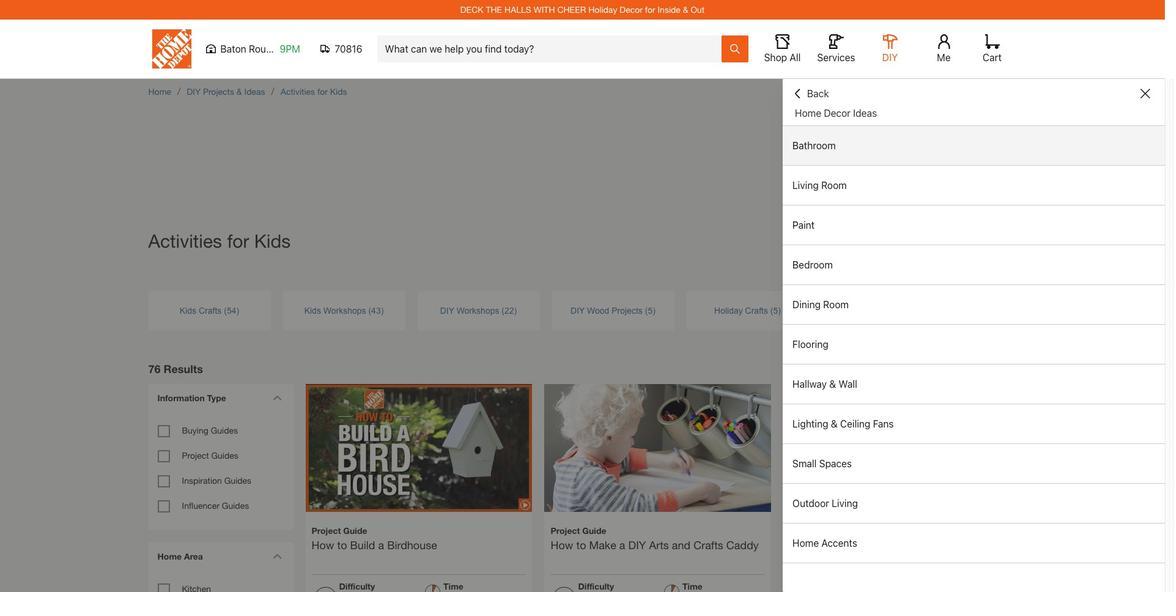 Task type: vqa. For each thing, say whether or not it's contained in the screenshot.
bottommost Room
yes



Task type: describe. For each thing, give the bounding box(es) containing it.
& left wall
[[830, 379, 836, 390]]

diy for diy workshops ( 22 )
[[440, 306, 454, 315]]

how for how to make a diy arts and crafts caddy
[[551, 538, 573, 552]]

small spaces link
[[783, 444, 1165, 483]]

dining room link
[[783, 285, 1165, 324]]

rouge
[[249, 43, 277, 54]]

make
[[589, 538, 616, 552]]

home area
[[158, 551, 203, 562]]

diy projects & ideas link
[[187, 86, 265, 97]]

) for kids crafts ( 54 )
[[236, 306, 239, 315]]

0 horizontal spatial living
[[793, 180, 819, 191]]

information
[[158, 393, 205, 403]]

paint
[[793, 220, 815, 231]]

the
[[486, 4, 502, 15]]

hallway & wall link
[[783, 365, 1165, 404]]

garden ideas & projects
[[829, 306, 923, 315]]

how to build a wooden toolbox link
[[790, 524, 1005, 592]]

project guide how to make a diy arts and crafts caddy
[[551, 525, 759, 552]]

1 horizontal spatial for
[[317, 86, 328, 97]]

70816
[[335, 43, 362, 54]]

inside
[[658, 4, 681, 15]]

the home depot logo image
[[152, 29, 191, 69]]

home link
[[148, 86, 171, 97]]

0 vertical spatial holiday
[[589, 4, 617, 15]]

fans
[[873, 418, 894, 429]]

crafts for holiday crafts
[[745, 306, 768, 315]]

0 horizontal spatial projects
[[203, 86, 234, 97]]

home for home accents
[[793, 538, 819, 549]]

home for home link
[[148, 86, 171, 97]]

type
[[207, 393, 226, 403]]

birdhouse
[[387, 538, 437, 552]]

baton rouge 9pm
[[221, 43, 300, 54]]

area
[[184, 551, 203, 562]]

s
[[197, 362, 203, 375]]

information type button
[[151, 384, 286, 412]]

how to build a wooden toolbox
[[790, 538, 948, 552]]

home for home area
[[158, 551, 182, 562]]

What can we help you find today? search field
[[385, 36, 721, 62]]

kids workshops ( 43 )
[[304, 306, 384, 315]]

inspiration
[[182, 475, 222, 486]]

dining room
[[793, 299, 849, 310]]

deck the halls with cheer holiday decor for inside & out
[[460, 4, 705, 15]]

difficulty for build
[[339, 581, 375, 591]]

room for dining room
[[824, 299, 849, 310]]

2 vertical spatial ideas
[[860, 306, 881, 315]]

diy projects & ideas
[[187, 86, 265, 97]]

cart
[[983, 52, 1002, 63]]

9pm
[[280, 43, 300, 54]]

project for how to build a birdhouse
[[312, 525, 341, 536]]

outdoor
[[793, 498, 829, 509]]

22
[[505, 306, 514, 315]]

diy for diy projects & ideas
[[187, 86, 201, 97]]

hallway
[[793, 379, 827, 390]]

home accents link
[[783, 524, 1165, 563]]

how to build a wooden toolbox image
[[784, 363, 1011, 590]]

ceiling
[[840, 418, 871, 429]]

me button
[[925, 34, 964, 64]]

deck
[[460, 4, 484, 15]]

living room link
[[783, 166, 1165, 205]]

wooden
[[866, 538, 906, 552]]

0 vertical spatial activities for kids
[[281, 86, 347, 97]]

2 horizontal spatial projects
[[892, 306, 923, 315]]

caddy
[[727, 538, 759, 552]]

how to make a diy arts and crafts caddy image
[[545, 363, 772, 590]]

2 vertical spatial for
[[227, 230, 249, 251]]

a for build
[[378, 538, 384, 552]]

bathroom link
[[783, 126, 1165, 165]]

shop all
[[764, 52, 801, 63]]

workshops for kids workshops
[[323, 306, 366, 315]]

wood
[[587, 306, 609, 315]]

out
[[691, 4, 705, 15]]

76
[[148, 362, 161, 375]]

0 horizontal spatial decor
[[620, 4, 643, 15]]

diy wood projects ( 5 )
[[571, 306, 656, 315]]

& left out
[[683, 4, 688, 15]]

home decor ideas
[[795, 108, 877, 119]]

guide for make
[[583, 525, 606, 536]]

guide for build
[[343, 525, 367, 536]]

buying
[[182, 425, 208, 436]]

( for kids crafts
[[224, 306, 227, 315]]

( for holiday crafts
[[771, 306, 773, 315]]

bedroom
[[793, 259, 833, 270]]

3 to from the left
[[816, 538, 825, 552]]

arts
[[649, 538, 669, 552]]

dining
[[793, 299, 821, 310]]

garden ideas & projects link
[[821, 304, 944, 317]]

& right garden
[[884, 306, 889, 315]]

inspiration guides
[[182, 475, 251, 486]]

all
[[790, 52, 801, 63]]

with
[[534, 4, 555, 15]]

4 ( from the left
[[645, 306, 648, 315]]

& down the baton
[[237, 86, 242, 97]]

workshops for diy workshops
[[457, 306, 499, 315]]

crafts for kids crafts
[[199, 306, 222, 315]]

toolbox
[[909, 538, 948, 552]]

influencer
[[182, 500, 220, 511]]

outdoor living link
[[783, 484, 1165, 523]]

paint link
[[783, 206, 1165, 245]]

& left ceiling
[[831, 418, 838, 429]]

1 horizontal spatial projects
[[612, 306, 643, 315]]

home for home decor ideas
[[795, 108, 822, 119]]

( for kids workshops
[[369, 306, 371, 315]]

lighting & ceiling fans link
[[783, 404, 1165, 443]]

services button
[[817, 34, 856, 64]]

diy inside project guide how to make a diy arts and crafts caddy
[[629, 538, 646, 552]]

1 vertical spatial decor
[[824, 108, 851, 119]]



Task type: locate. For each thing, give the bounding box(es) containing it.
3 ) from the left
[[514, 306, 517, 315]]

cart link
[[979, 34, 1006, 64]]

bedroom link
[[783, 245, 1165, 284]]

2 horizontal spatial to
[[816, 538, 825, 552]]

0 horizontal spatial for
[[227, 230, 249, 251]]

buying guides
[[182, 425, 238, 436]]

2 horizontal spatial for
[[645, 4, 656, 15]]

crafts right and
[[694, 538, 724, 552]]

how inside project guide how to build a birdhouse
[[312, 538, 334, 552]]

diy
[[883, 52, 898, 63], [187, 86, 201, 97], [440, 306, 454, 315], [571, 306, 585, 315], [629, 538, 646, 552]]

1 horizontal spatial crafts
[[694, 538, 724, 552]]

bathroom
[[793, 140, 836, 151]]

to for make
[[576, 538, 586, 552]]

project inside project guide how to build a birdhouse
[[312, 525, 341, 536]]

to for build
[[337, 538, 347, 552]]

1 to from the left
[[337, 538, 347, 552]]

1 ( from the left
[[224, 306, 227, 315]]

home left accents
[[793, 538, 819, 549]]

2 a from the left
[[620, 538, 625, 552]]

home down back button
[[795, 108, 822, 119]]

guides up influencer guides on the bottom left of the page
[[224, 475, 251, 486]]

to inside project guide how to build a birdhouse
[[337, 538, 347, 552]]

difficulty down project guide how to build a birdhouse in the bottom left of the page
[[339, 581, 375, 591]]

room down bathroom at top right
[[822, 180, 847, 191]]

difficulty for make
[[578, 581, 614, 591]]

decor down back
[[824, 108, 851, 119]]

43
[[371, 306, 381, 315]]

how
[[312, 538, 334, 552], [551, 538, 573, 552], [790, 538, 813, 552]]

0 vertical spatial activities
[[281, 86, 315, 97]]

build left birdhouse
[[350, 538, 375, 552]]

5 right wood in the right of the page
[[648, 306, 653, 315]]

diy inside diy button
[[883, 52, 898, 63]]

lighting
[[793, 418, 829, 429]]

guides up inspiration guides
[[211, 450, 238, 461]]

project guides
[[182, 450, 238, 461]]

2 guide from the left
[[583, 525, 606, 536]]

small spaces
[[793, 458, 852, 469]]

kids
[[330, 86, 347, 97], [254, 230, 291, 251], [180, 306, 196, 315], [304, 306, 321, 315]]

how to build a birdhouse image
[[306, 363, 532, 533]]

1 vertical spatial ideas
[[853, 108, 877, 119]]

garden
[[829, 306, 858, 315]]

1 build from the left
[[350, 538, 375, 552]]

2 build from the left
[[829, 538, 854, 552]]

0 horizontal spatial difficulty
[[339, 581, 375, 591]]

guides for project guides
[[211, 450, 238, 461]]

1 a from the left
[[378, 538, 384, 552]]

5 left dining
[[773, 306, 778, 315]]

room for living room
[[822, 180, 847, 191]]

living up paint
[[793, 180, 819, 191]]

room right dining
[[824, 299, 849, 310]]

guides for inspiration guides
[[224, 475, 251, 486]]

home down the home depot logo
[[148, 86, 171, 97]]

holiday
[[589, 4, 617, 15], [714, 306, 743, 315]]

project for how to make a diy arts and crafts caddy
[[551, 525, 580, 536]]

shop
[[764, 52, 787, 63]]

1 guide from the left
[[343, 525, 367, 536]]

1 horizontal spatial build
[[829, 538, 854, 552]]

0 horizontal spatial build
[[350, 538, 375, 552]]

home area button
[[151, 543, 286, 570]]

2 horizontal spatial a
[[857, 538, 863, 552]]

5
[[648, 306, 653, 315], [773, 306, 778, 315]]

a inside how to build a wooden toolbox link
[[857, 538, 863, 552]]

result
[[164, 362, 197, 375]]

shop all button
[[763, 34, 802, 64]]

70816 button
[[320, 43, 362, 55]]

crafts left 54 on the bottom
[[199, 306, 222, 315]]

diy workshops ( 22 )
[[440, 306, 517, 315]]

build
[[350, 538, 375, 552], [829, 538, 854, 552]]

living room
[[793, 180, 847, 191]]

1 time from the left
[[443, 581, 464, 591]]

home inside button
[[158, 551, 182, 562]]

home left area
[[158, 551, 182, 562]]

0 horizontal spatial guide
[[343, 525, 367, 536]]

diy button
[[871, 34, 910, 64]]

0 horizontal spatial holiday
[[589, 4, 617, 15]]

how inside how to build a wooden toolbox link
[[790, 538, 813, 552]]

1 ) from the left
[[236, 306, 239, 315]]

1 horizontal spatial activities
[[281, 86, 315, 97]]

1 vertical spatial for
[[317, 86, 328, 97]]

drawer close image
[[1141, 89, 1151, 98]]

small
[[793, 458, 817, 469]]

halls
[[505, 4, 531, 15]]

2 ( from the left
[[369, 306, 371, 315]]

1 workshops from the left
[[323, 306, 366, 315]]

2 time from the left
[[683, 581, 703, 591]]

1 horizontal spatial how
[[551, 538, 573, 552]]

2 difficulty from the left
[[578, 581, 614, 591]]

project inside project guide how to make a diy arts and crafts caddy
[[551, 525, 580, 536]]

influencer guides
[[182, 500, 249, 511]]

2 to from the left
[[576, 538, 586, 552]]

difficulty down make
[[578, 581, 614, 591]]

0 horizontal spatial 5
[[648, 306, 653, 315]]

workshops left "43"
[[323, 306, 366, 315]]

services
[[817, 52, 855, 63]]

spaces
[[819, 458, 852, 469]]

5 ) from the left
[[778, 306, 781, 315]]

accents
[[822, 538, 858, 549]]

( for diy workshops
[[502, 306, 505, 315]]

1 horizontal spatial living
[[832, 498, 858, 509]]

flooring
[[793, 339, 829, 350]]

1 horizontal spatial to
[[576, 538, 586, 552]]

time for diy
[[683, 581, 703, 591]]

and
[[672, 538, 691, 552]]

build down outdoor living
[[829, 538, 854, 552]]

menu
[[783, 126, 1165, 563]]

1 vertical spatial holiday
[[714, 306, 743, 315]]

crafts left dining
[[745, 306, 768, 315]]

1 vertical spatial activities
[[148, 230, 222, 251]]

0 horizontal spatial a
[[378, 538, 384, 552]]

2 horizontal spatial project
[[551, 525, 580, 536]]

time
[[443, 581, 464, 591], [683, 581, 703, 591]]

4 ) from the left
[[653, 306, 656, 315]]

guides for buying guides
[[211, 425, 238, 436]]

)
[[236, 306, 239, 315], [381, 306, 384, 315], [514, 306, 517, 315], [653, 306, 656, 315], [778, 306, 781, 315]]

how for how to build a birdhouse
[[312, 538, 334, 552]]

build inside project guide how to build a birdhouse
[[350, 538, 375, 552]]

crafts
[[199, 306, 222, 315], [745, 306, 768, 315], [694, 538, 724, 552]]

projects
[[203, 86, 234, 97], [612, 306, 643, 315], [892, 306, 923, 315]]

kids crafts ( 54 )
[[180, 306, 239, 315]]

54
[[227, 306, 236, 315]]

lighting & ceiling fans
[[793, 418, 894, 429]]

crafts inside project guide how to make a diy arts and crafts caddy
[[694, 538, 724, 552]]

0 horizontal spatial activities
[[148, 230, 222, 251]]

menu containing bathroom
[[783, 126, 1165, 563]]

1 horizontal spatial workshops
[[457, 306, 499, 315]]

a inside project guide how to make a diy arts and crafts caddy
[[620, 538, 625, 552]]

&
[[683, 4, 688, 15], [237, 86, 242, 97], [884, 306, 889, 315], [830, 379, 836, 390], [831, 418, 838, 429]]

1 vertical spatial living
[[832, 498, 858, 509]]

home accents
[[793, 538, 858, 549]]

2 workshops from the left
[[457, 306, 499, 315]]

2 ) from the left
[[381, 306, 384, 315]]

1 horizontal spatial guide
[[583, 525, 606, 536]]

1 how from the left
[[312, 538, 334, 552]]

information type
[[158, 393, 226, 403]]

project guide how to build a birdhouse
[[312, 525, 437, 552]]

0 horizontal spatial how
[[312, 538, 334, 552]]

3 how from the left
[[790, 538, 813, 552]]

cheer
[[557, 4, 586, 15]]

3 ( from the left
[[502, 306, 505, 315]]

a for make
[[620, 538, 625, 552]]

workshops left 22
[[457, 306, 499, 315]]

a left "wooden"
[[857, 538, 863, 552]]

diy for diy wood projects ( 5 )
[[571, 306, 585, 315]]

(
[[224, 306, 227, 315], [369, 306, 371, 315], [502, 306, 505, 315], [645, 306, 648, 315], [771, 306, 773, 315]]

guide inside project guide how to build a birdhouse
[[343, 525, 367, 536]]

baton
[[221, 43, 246, 54]]

1 horizontal spatial a
[[620, 538, 625, 552]]

living right outdoor
[[832, 498, 858, 509]]

guides up project guides
[[211, 425, 238, 436]]

guides
[[211, 425, 238, 436], [211, 450, 238, 461], [224, 475, 251, 486], [222, 500, 249, 511]]

0 vertical spatial for
[[645, 4, 656, 15]]

activities for kids
[[281, 86, 347, 97], [148, 230, 291, 251]]

) for holiday crafts ( 5 )
[[778, 306, 781, 315]]

1 horizontal spatial difficulty
[[578, 581, 614, 591]]

2 horizontal spatial how
[[790, 538, 813, 552]]

1 horizontal spatial decor
[[824, 108, 851, 119]]

a right make
[[620, 538, 625, 552]]

0 horizontal spatial project
[[182, 450, 209, 461]]

1 vertical spatial room
[[824, 299, 849, 310]]

room
[[822, 180, 847, 191], [824, 299, 849, 310]]

2 horizontal spatial crafts
[[745, 306, 768, 315]]

0 horizontal spatial crafts
[[199, 306, 222, 315]]

holiday crafts ( 5 )
[[714, 306, 781, 315]]

back
[[807, 88, 829, 99]]

diy for diy
[[883, 52, 898, 63]]

1 5 from the left
[[648, 306, 653, 315]]

2 how from the left
[[551, 538, 573, 552]]

flooring link
[[783, 325, 1165, 364]]

guides for influencer guides
[[222, 500, 249, 511]]

back button
[[793, 87, 829, 100]]

) for kids workshops ( 43 )
[[381, 306, 384, 315]]

a inside project guide how to build a birdhouse
[[378, 538, 384, 552]]

5 ( from the left
[[771, 306, 773, 315]]

0 horizontal spatial time
[[443, 581, 464, 591]]

76 result s
[[148, 362, 203, 375]]

0 vertical spatial ideas
[[244, 86, 265, 97]]

1 difficulty from the left
[[339, 581, 375, 591]]

0 vertical spatial decor
[[620, 4, 643, 15]]

deck the halls with cheer holiday decor for inside & out link
[[460, 4, 705, 15]]

time for birdhouse
[[443, 581, 464, 591]]

1 horizontal spatial time
[[683, 581, 703, 591]]

outdoor living
[[793, 498, 858, 509]]

decor left inside
[[620, 4, 643, 15]]

0 vertical spatial room
[[822, 180, 847, 191]]

0 horizontal spatial workshops
[[323, 306, 366, 315]]

) for diy workshops ( 22 )
[[514, 306, 517, 315]]

home
[[148, 86, 171, 97], [795, 108, 822, 119], [793, 538, 819, 549], [158, 551, 182, 562]]

1 horizontal spatial holiday
[[714, 306, 743, 315]]

guides down inspiration guides
[[222, 500, 249, 511]]

a left birdhouse
[[378, 538, 384, 552]]

activities for kids link
[[281, 86, 347, 97]]

me
[[937, 52, 951, 63]]

3 a from the left
[[857, 538, 863, 552]]

1 horizontal spatial project
[[312, 525, 341, 536]]

living
[[793, 180, 819, 191], [832, 498, 858, 509]]

2 5 from the left
[[773, 306, 778, 315]]

0 horizontal spatial to
[[337, 538, 347, 552]]

0 vertical spatial living
[[793, 180, 819, 191]]

1 vertical spatial activities for kids
[[148, 230, 291, 251]]

hallway & wall
[[793, 379, 857, 390]]

how inside project guide how to make a diy arts and crafts caddy
[[551, 538, 573, 552]]

feedback link image
[[1158, 207, 1174, 273]]

guide inside project guide how to make a diy arts and crafts caddy
[[583, 525, 606, 536]]

to
[[337, 538, 347, 552], [576, 538, 586, 552], [816, 538, 825, 552]]

to inside project guide how to make a diy arts and crafts caddy
[[576, 538, 586, 552]]

1 horizontal spatial 5
[[773, 306, 778, 315]]



